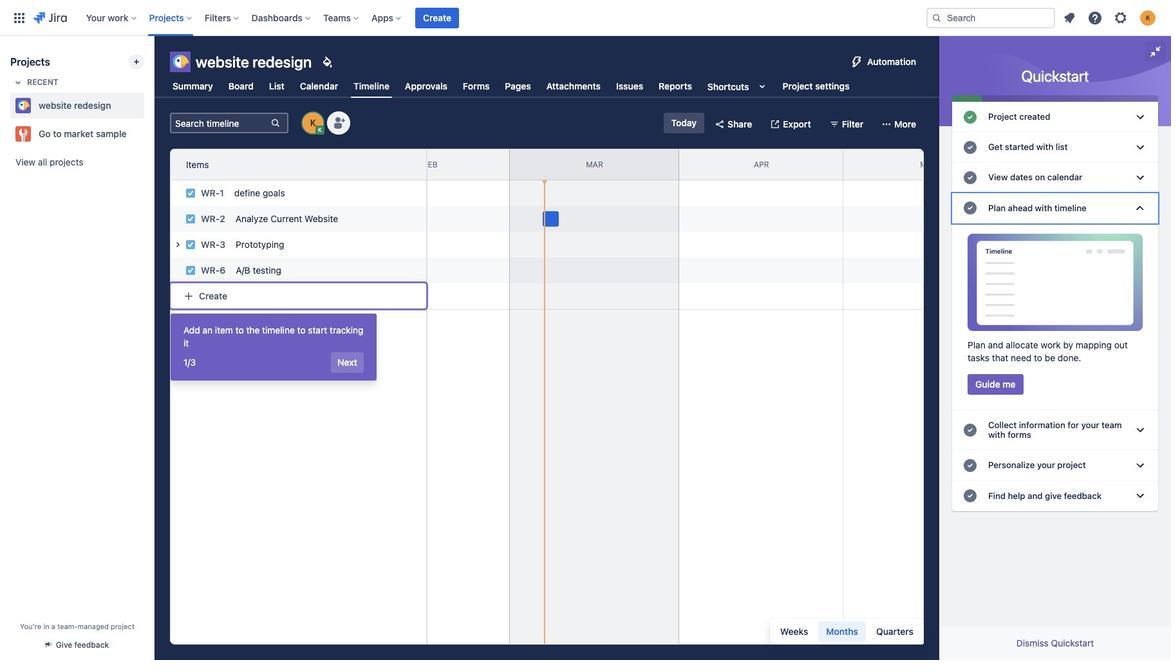 Task type: locate. For each thing, give the bounding box(es) containing it.
approvals link
[[402, 75, 450, 98]]

find
[[989, 490, 1006, 501]]

chevron image
[[1133, 109, 1148, 125], [1133, 140, 1148, 155], [1133, 170, 1148, 186], [1133, 488, 1148, 504]]

search image
[[932, 13, 942, 23]]

wr-6
[[201, 265, 226, 276]]

2 vertical spatial with
[[989, 430, 1006, 440]]

plan for plan and allocate work by mapping out tasks that need to be done.
[[968, 339, 986, 350]]

row up start
[[170, 283, 426, 309]]

view left all
[[15, 156, 36, 167]]

for
[[1068, 420, 1079, 430]]

view for view all projects
[[15, 156, 36, 167]]

project settings
[[783, 80, 850, 91]]

to inside plan and allocate work by mapping out tasks that need to be done.
[[1034, 352, 1043, 363]]

3 wr- from the top
[[201, 239, 220, 250]]

1 vertical spatial your
[[1037, 460, 1055, 470]]

0 horizontal spatial website
[[39, 100, 72, 111]]

1 vertical spatial redesign
[[74, 100, 111, 111]]

forms
[[1008, 430, 1032, 440]]

with right ahead
[[1035, 203, 1053, 213]]

0 vertical spatial and
[[988, 339, 1004, 350]]

start
[[308, 325, 327, 336]]

chevron image inside "get started with list" dropdown button
[[1133, 140, 1148, 155]]

with left forms
[[989, 430, 1006, 440]]

project left settings at the right top
[[783, 80, 813, 91]]

your inside collect information for your team with forms
[[1082, 420, 1100, 430]]

chevron image for find help and give feedback
[[1133, 488, 1148, 504]]

to left be
[[1034, 352, 1043, 363]]

Search field
[[927, 7, 1056, 28]]

to
[[53, 128, 62, 139], [236, 325, 244, 336], [297, 325, 306, 336], [1034, 352, 1043, 363]]

help image
[[1088, 10, 1103, 25]]

work right your
[[108, 12, 129, 23]]

4 wr- from the top
[[201, 265, 220, 276]]

1 vertical spatial work
[[1041, 339, 1061, 350]]

to left start
[[297, 325, 306, 336]]

with inside dropdown button
[[1035, 203, 1053, 213]]

your up find help and give feedback
[[1037, 460, 1055, 470]]

team-
[[57, 622, 78, 630]]

timeline down "calendar" in the right of the page
[[1055, 203, 1087, 213]]

checked image for view
[[963, 170, 978, 186]]

2 vertical spatial task image
[[185, 265, 196, 276]]

0 vertical spatial work
[[108, 12, 129, 23]]

website redesign
[[196, 53, 312, 71], [39, 100, 111, 111]]

timeline grid
[[12, 149, 1014, 644]]

work inside plan and allocate work by mapping out tasks that need to be done.
[[1041, 339, 1061, 350]]

1 chevron image from the top
[[1133, 200, 1148, 216]]

banner
[[0, 0, 1171, 36]]

wr- down wr-1 "link"
[[201, 213, 220, 224]]

dismiss quickstart link
[[1017, 638, 1094, 649]]

collapse recent projects image
[[10, 75, 26, 90]]

1 vertical spatial projects
[[10, 56, 50, 68]]

1 vertical spatial feedback
[[74, 640, 109, 650]]

0 vertical spatial feedback
[[1064, 490, 1102, 501]]

define goals
[[234, 187, 285, 198]]

project
[[783, 80, 813, 91], [989, 111, 1017, 122]]

get started with list
[[989, 142, 1068, 152]]

share button
[[710, 114, 760, 135]]

reports link
[[656, 75, 695, 98]]

0 horizontal spatial feedback
[[74, 640, 109, 650]]

checked image left the personalize
[[963, 458, 978, 473]]

redesign inside website redesign link
[[74, 100, 111, 111]]

next button
[[331, 352, 364, 373]]

quarters
[[876, 626, 914, 637]]

quickstart right 'dismiss' on the right of the page
[[1051, 638, 1094, 649]]

0 vertical spatial task image
[[185, 214, 196, 224]]

progress bar
[[952, 95, 1159, 102]]

1 horizontal spatial project
[[989, 111, 1017, 122]]

1 vertical spatial timeline
[[262, 325, 295, 336]]

0 vertical spatial website redesign
[[196, 53, 312, 71]]

2 chevron image from the top
[[1133, 423, 1148, 438]]

projects up recent
[[10, 56, 50, 68]]

checked image left get
[[963, 140, 978, 155]]

analyze
[[236, 213, 268, 224]]

0 vertical spatial create
[[423, 12, 451, 23]]

task image left the wr-6 link
[[185, 265, 196, 276]]

row down prototyping
[[164, 254, 426, 283]]

column header up define goals
[[182, 149, 351, 180]]

1 horizontal spatial and
[[1028, 490, 1043, 501]]

jira image
[[33, 10, 67, 25], [33, 10, 67, 25]]

timeline right the
[[262, 325, 295, 336]]

row
[[164, 203, 426, 232], [164, 229, 426, 258], [164, 254, 426, 283], [170, 283, 426, 309]]

0 horizontal spatial create
[[199, 290, 227, 301]]

feedback
[[1064, 490, 1102, 501], [74, 640, 109, 650]]

2 vertical spatial checked image
[[963, 488, 978, 504]]

wr- for 1
[[201, 187, 220, 198]]

your right 'for'
[[1082, 420, 1100, 430]]

column header
[[12, 149, 182, 180], [182, 149, 351, 180]]

1 horizontal spatial redesign
[[253, 53, 312, 71]]

1
[[220, 187, 224, 198]]

1 vertical spatial with
[[1035, 203, 1053, 213]]

today
[[671, 117, 697, 128]]

settings image
[[1113, 10, 1129, 25]]

plan
[[989, 203, 1006, 213], [968, 339, 986, 350]]

created
[[1020, 111, 1051, 122]]

feedback right give
[[1064, 490, 1102, 501]]

create down the wr-6 link
[[199, 290, 227, 301]]

chevron image inside view dates on calendar dropdown button
[[1133, 170, 1148, 186]]

2 checked image from the top
[[963, 423, 978, 438]]

row containing wr-6
[[164, 254, 426, 283]]

1 chevron image from the top
[[1133, 109, 1148, 125]]

chevron image
[[1133, 200, 1148, 216], [1133, 423, 1148, 438], [1133, 458, 1148, 473]]

feedback inside dropdown button
[[1064, 490, 1102, 501]]

1 horizontal spatial website
[[196, 53, 249, 71]]

testing
[[253, 265, 281, 276]]

checked image for find
[[963, 488, 978, 504]]

1 vertical spatial view
[[989, 172, 1008, 183]]

2 vertical spatial chevron image
[[1133, 458, 1148, 473]]

view inside dropdown button
[[989, 172, 1008, 183]]

chevron image for project created
[[1133, 109, 1148, 125]]

Search timeline text field
[[171, 114, 269, 132]]

task image
[[185, 214, 196, 224], [185, 240, 196, 250], [185, 265, 196, 276]]

checked image for plan
[[963, 200, 978, 216]]

1 vertical spatial quickstart
[[1051, 638, 1094, 649]]

plan inside plan and allocate work by mapping out tasks that need to be done.
[[968, 339, 986, 350]]

0 vertical spatial with
[[1037, 142, 1054, 152]]

1 vertical spatial plan
[[968, 339, 986, 350]]

0 horizontal spatial your
[[1037, 460, 1055, 470]]

3 task image from the top
[[185, 265, 196, 276]]

automation button
[[844, 52, 924, 72]]

0 horizontal spatial projects
[[10, 56, 50, 68]]

1 horizontal spatial plan
[[989, 203, 1006, 213]]

checked image inside "get started with list" dropdown button
[[963, 140, 978, 155]]

project inside dropdown button
[[1058, 460, 1086, 470]]

apr
[[754, 160, 769, 169]]

tab list containing timeline
[[162, 75, 860, 98]]

project right the managed
[[111, 622, 135, 630]]

shortcuts button
[[705, 75, 773, 98]]

0 vertical spatial projects
[[149, 12, 184, 23]]

1 horizontal spatial timeline
[[1055, 203, 1087, 213]]

view dates on calendar button
[[952, 163, 1159, 193]]

1 horizontal spatial feedback
[[1064, 490, 1102, 501]]

wr- for 2
[[201, 213, 220, 224]]

wr- inside cell
[[201, 239, 220, 250]]

0 vertical spatial project
[[783, 80, 813, 91]]

2 checked image from the top
[[963, 170, 978, 186]]

0 vertical spatial chevron image
[[1133, 200, 1148, 216]]

chevron image for view dates on calendar
[[1133, 170, 1148, 186]]

website down recent
[[39, 100, 72, 111]]

0 horizontal spatial view
[[15, 156, 36, 167]]

checked image inside collect information for your team with forms 'dropdown button'
[[963, 423, 978, 438]]

your
[[1082, 420, 1100, 430], [1037, 460, 1055, 470]]

0 horizontal spatial website redesign
[[39, 100, 111, 111]]

1 horizontal spatial work
[[1041, 339, 1061, 350]]

view left dates
[[989, 172, 1008, 183]]

weeks
[[780, 626, 808, 637]]

project up get
[[989, 111, 1017, 122]]

with inside dropdown button
[[1037, 142, 1054, 152]]

project up "find help and give feedback" dropdown button at the bottom right of the page
[[1058, 460, 1086, 470]]

0 vertical spatial plan
[[989, 203, 1006, 213]]

2 wr- from the top
[[201, 213, 220, 224]]

checked image left ahead
[[963, 200, 978, 216]]

1 vertical spatial project
[[989, 111, 1017, 122]]

1 horizontal spatial project
[[1058, 460, 1086, 470]]

board link
[[226, 75, 256, 98]]

calendar
[[300, 80, 338, 91]]

redesign up go to market sample
[[74, 100, 111, 111]]

project for project created
[[989, 111, 1017, 122]]

1 horizontal spatial view
[[989, 172, 1008, 183]]

forms
[[463, 80, 490, 91]]

timeline inside dropdown button
[[1055, 203, 1087, 213]]

work
[[108, 12, 129, 23], [1041, 339, 1061, 350]]

items row group
[[170, 149, 426, 180]]

task image left wr-3 link
[[185, 240, 196, 250]]

task image for wr-3
[[185, 240, 196, 250]]

0 vertical spatial create button
[[415, 7, 459, 28]]

3 chevron image from the top
[[1133, 170, 1148, 186]]

website redesign up market
[[39, 100, 111, 111]]

0 vertical spatial timeline
[[1055, 203, 1087, 213]]

quickstart up project created dropdown button
[[1022, 67, 1089, 85]]

tasks
[[968, 352, 990, 363]]

0 horizontal spatial project
[[111, 622, 135, 630]]

column header down go to market sample
[[12, 149, 182, 180]]

wr- right task icon
[[201, 187, 220, 198]]

information
[[1019, 420, 1066, 430]]

forms link
[[460, 75, 492, 98]]

create button up start
[[171, 283, 426, 308]]

need
[[1011, 352, 1032, 363]]

create button right apps popup button
[[415, 7, 459, 28]]

to right go
[[53, 128, 62, 139]]

view all projects
[[15, 156, 83, 167]]

row group
[[164, 180, 426, 309]]

4 checked image from the top
[[963, 458, 978, 473]]

goals
[[263, 187, 285, 198]]

2 task image from the top
[[185, 240, 196, 250]]

plan up tasks
[[968, 339, 986, 350]]

dashboards
[[252, 12, 303, 23]]

next
[[338, 357, 357, 368]]

row down "goals"
[[164, 203, 426, 232]]

mar
[[586, 160, 603, 169]]

row containing wr-2
[[164, 203, 426, 232]]

work up be
[[1041, 339, 1061, 350]]

chevron image inside collect information for your team with forms 'dropdown button'
[[1133, 423, 1148, 438]]

website up board
[[196, 53, 249, 71]]

sample
[[96, 128, 127, 139]]

checked image inside "plan ahead with timeline" dropdown button
[[963, 200, 978, 216]]

plan inside dropdown button
[[989, 203, 1006, 213]]

1 task image from the top
[[185, 214, 196, 224]]

0 vertical spatial checked image
[[963, 109, 978, 125]]

get started with list button
[[952, 132, 1159, 163]]

with left list
[[1037, 142, 1054, 152]]

a
[[51, 622, 55, 630]]

1 vertical spatial create
[[199, 290, 227, 301]]

task image left wr-2
[[185, 214, 196, 224]]

and left give
[[1028, 490, 1043, 501]]

0 vertical spatial view
[[15, 156, 36, 167]]

with for started
[[1037, 142, 1054, 152]]

create right apps popup button
[[423, 12, 451, 23]]

0 horizontal spatial and
[[988, 339, 1004, 350]]

ahead
[[1008, 203, 1033, 213]]

row down "analyze current website"
[[164, 229, 426, 258]]

checked image
[[963, 140, 978, 155], [963, 170, 978, 186], [963, 200, 978, 216], [963, 458, 978, 473]]

to left the
[[236, 325, 244, 336]]

0 horizontal spatial timeline
[[262, 325, 295, 336]]

1 checked image from the top
[[963, 109, 978, 125]]

0 horizontal spatial work
[[108, 12, 129, 23]]

the
[[246, 325, 260, 336]]

item
[[215, 325, 233, 336]]

checked image inside 'personalize your project' dropdown button
[[963, 458, 978, 473]]

projects
[[149, 12, 184, 23], [10, 56, 50, 68]]

website redesign up board
[[196, 53, 312, 71]]

add an item to the timeline to start tracking it
[[184, 325, 364, 348]]

find help and give feedback button
[[952, 481, 1159, 511]]

cell
[[170, 232, 426, 258]]

checked image left find
[[963, 488, 978, 504]]

add
[[184, 325, 200, 336]]

banner containing your work
[[0, 0, 1171, 36]]

0 horizontal spatial project
[[783, 80, 813, 91]]

feedback down the managed
[[74, 640, 109, 650]]

task image for wr-6
[[185, 265, 196, 276]]

chevron image for timeline
[[1133, 200, 1148, 216]]

list
[[269, 80, 285, 91]]

and up that
[[988, 339, 1004, 350]]

personalize
[[989, 460, 1035, 470]]

3 checked image from the top
[[963, 488, 978, 504]]

minimize image
[[1148, 44, 1164, 59]]

group
[[773, 621, 922, 642]]

projects up sidebar navigation image in the top of the page
[[149, 12, 184, 23]]

0 vertical spatial redesign
[[253, 53, 312, 71]]

0 vertical spatial your
[[1082, 420, 1100, 430]]

1 vertical spatial and
[[1028, 490, 1043, 501]]

1 horizontal spatial projects
[[149, 12, 184, 23]]

weeks button
[[773, 621, 816, 642]]

0 vertical spatial project
[[1058, 460, 1086, 470]]

tab list
[[162, 75, 860, 98]]

teams button
[[319, 7, 364, 28]]

1 wr- from the top
[[201, 187, 220, 198]]

a/b
[[236, 265, 250, 276]]

0 horizontal spatial redesign
[[74, 100, 111, 111]]

4 chevron image from the top
[[1133, 488, 1148, 504]]

checked image left project created
[[963, 109, 978, 125]]

project inside dropdown button
[[989, 111, 1017, 122]]

calendar
[[1048, 172, 1083, 183]]

0 horizontal spatial plan
[[968, 339, 986, 350]]

with for ahead
[[1035, 203, 1053, 213]]

wr- down wr-2
[[201, 239, 220, 250]]

checked image inside project created dropdown button
[[963, 109, 978, 125]]

cell containing wr-3
[[170, 232, 426, 258]]

1 vertical spatial chevron image
[[1133, 423, 1148, 438]]

and
[[988, 339, 1004, 350], [1028, 490, 1043, 501]]

1 checked image from the top
[[963, 140, 978, 155]]

guide me
[[976, 379, 1016, 390]]

checked image left collect
[[963, 423, 978, 438]]

1 vertical spatial checked image
[[963, 423, 978, 438]]

project for project settings
[[783, 80, 813, 91]]

checked image inside "find help and give feedback" dropdown button
[[963, 488, 978, 504]]

1 horizontal spatial your
[[1082, 420, 1100, 430]]

2 chevron image from the top
[[1133, 140, 1148, 155]]

task image
[[185, 188, 196, 198]]

1 vertical spatial task image
[[185, 240, 196, 250]]

dates
[[1010, 172, 1033, 183]]

checked image inside view dates on calendar dropdown button
[[963, 170, 978, 186]]

3 checked image from the top
[[963, 200, 978, 216]]

checked image
[[963, 109, 978, 125], [963, 423, 978, 438], [963, 488, 978, 504]]

1 horizontal spatial create
[[423, 12, 451, 23]]

filter button
[[824, 114, 872, 135]]

project
[[1058, 460, 1086, 470], [111, 622, 135, 630]]

view dates on calendar
[[989, 172, 1083, 183]]

wr- down wr-3
[[201, 265, 220, 276]]

checked image left dates
[[963, 170, 978, 186]]

plan left ahead
[[989, 203, 1006, 213]]

redesign up list
[[253, 53, 312, 71]]

by
[[1064, 339, 1074, 350]]



Task type: vqa. For each thing, say whether or not it's contained in the screenshot.
Group containing Weeks
yes



Task type: describe. For each thing, give the bounding box(es) containing it.
help
[[1008, 490, 1026, 501]]

set project background image
[[320, 54, 335, 70]]

appswitcher icon image
[[12, 10, 27, 25]]

plan ahead with timeline button
[[952, 193, 1159, 223]]

projects inside popup button
[[149, 12, 184, 23]]

and inside plan and allocate work by mapping out tasks that need to be done.
[[988, 339, 1004, 350]]

1 horizontal spatial website redesign
[[196, 53, 312, 71]]

out
[[1115, 339, 1128, 350]]

an
[[203, 325, 213, 336]]

feedback inside button
[[74, 640, 109, 650]]

recent
[[27, 77, 58, 87]]

mapping
[[1076, 339, 1112, 350]]

row group containing wr-1
[[164, 180, 426, 309]]

notifications image
[[1062, 10, 1077, 25]]

go to market sample
[[39, 128, 127, 139]]

1 vertical spatial website redesign
[[39, 100, 111, 111]]

give feedback button
[[38, 634, 117, 656]]

and inside dropdown button
[[1028, 490, 1043, 501]]

create inside primary element
[[423, 12, 451, 23]]

prototyping
[[236, 239, 284, 250]]

go to market sample link
[[10, 121, 139, 147]]

to inside go to market sample link
[[53, 128, 62, 139]]

started
[[1005, 142, 1034, 152]]

attachments link
[[544, 75, 603, 98]]

filter
[[842, 118, 864, 129]]

cell inside row
[[170, 232, 426, 258]]

with inside collect information for your team with forms
[[989, 430, 1006, 440]]

get
[[989, 142, 1003, 152]]

your inside dropdown button
[[1037, 460, 1055, 470]]

show child issues image
[[170, 237, 185, 252]]

today button
[[664, 113, 705, 133]]

it
[[184, 337, 189, 348]]

add to starred image
[[140, 126, 156, 142]]

share
[[728, 118, 752, 129]]

quarters button
[[869, 621, 922, 642]]

row containing wr-3
[[164, 229, 426, 258]]

0 vertical spatial website
[[196, 53, 249, 71]]

summary
[[173, 80, 213, 91]]

personalize your project button
[[952, 450, 1159, 481]]

wr-2
[[201, 213, 225, 224]]

task image for wr-2
[[185, 214, 196, 224]]

filters button
[[201, 7, 244, 28]]

give
[[1045, 490, 1062, 501]]

checked image for project
[[963, 109, 978, 125]]

your work
[[86, 12, 129, 23]]

apps button
[[368, 7, 406, 28]]

issues link
[[614, 75, 646, 98]]

collect information for your team with forms
[[989, 420, 1122, 440]]

wr-1
[[201, 187, 224, 198]]

wr-6 link
[[201, 265, 226, 276]]

dismiss
[[1017, 638, 1049, 649]]

dismiss quickstart
[[1017, 638, 1094, 649]]

1 column header from the left
[[12, 149, 182, 180]]

projects button
[[145, 7, 197, 28]]

0 vertical spatial quickstart
[[1022, 67, 1089, 85]]

items
[[186, 159, 209, 170]]

plan and allocate work by mapping out tasks that need to be done.
[[968, 339, 1128, 363]]

summary link
[[170, 75, 216, 98]]

all
[[38, 156, 47, 167]]

2 column header from the left
[[182, 149, 351, 180]]

checked image for collect
[[963, 423, 978, 438]]

work inside dropdown button
[[108, 12, 129, 23]]

checked image for get
[[963, 140, 978, 155]]

timeline inside add an item to the timeline to start tracking it
[[262, 325, 295, 336]]

in
[[43, 622, 49, 630]]

guide
[[976, 379, 1001, 390]]

attachments
[[547, 80, 601, 91]]

reports
[[659, 80, 692, 91]]

wr- for 3
[[201, 239, 220, 250]]

wr-3 link
[[201, 239, 225, 250]]

months button
[[819, 621, 866, 642]]

2
[[220, 213, 225, 224]]

project created
[[989, 111, 1051, 122]]

wr- for 6
[[201, 265, 220, 276]]

create button inside primary element
[[415, 7, 459, 28]]

3 chevron image from the top
[[1133, 458, 1148, 473]]

list
[[1056, 142, 1068, 152]]

automation image
[[849, 54, 865, 70]]

automation
[[867, 56, 916, 67]]

project settings link
[[780, 75, 852, 98]]

personalize your project
[[989, 460, 1086, 470]]

you're
[[20, 622, 41, 630]]

a/b testing
[[236, 265, 281, 276]]

pages link
[[503, 75, 534, 98]]

feb
[[424, 160, 438, 169]]

chevron image for your
[[1133, 423, 1148, 438]]

primary element
[[8, 0, 916, 36]]

plan for plan ahead with timeline
[[989, 203, 1006, 213]]

projects
[[50, 156, 83, 167]]

market
[[64, 128, 94, 139]]

teams
[[323, 12, 351, 23]]

export button
[[765, 114, 819, 135]]

add people image
[[331, 115, 346, 131]]

1 vertical spatial project
[[111, 622, 135, 630]]

1 vertical spatial website
[[39, 100, 72, 111]]

guide me button
[[968, 374, 1024, 395]]

wr-1 link
[[201, 187, 224, 198]]

view for view dates on calendar
[[989, 172, 1008, 183]]

1 vertical spatial create button
[[171, 283, 426, 308]]

done.
[[1058, 352, 1082, 363]]

your work button
[[82, 7, 141, 28]]

view all projects link
[[10, 151, 144, 174]]

dashboards button
[[248, 7, 316, 28]]

pages
[[505, 80, 531, 91]]

analyze current website
[[236, 213, 338, 224]]

add to starred image
[[140, 98, 156, 113]]

website redesign link
[[10, 93, 139, 118]]

apps
[[372, 12, 394, 23]]

more
[[895, 118, 916, 129]]

checked image for personalize
[[963, 458, 978, 473]]

allocate
[[1006, 339, 1039, 350]]

project created button
[[952, 102, 1159, 132]]

timeline
[[354, 80, 390, 91]]

list link
[[267, 75, 287, 98]]

website
[[305, 213, 338, 224]]

current
[[271, 213, 302, 224]]

group containing weeks
[[773, 621, 922, 642]]

1/3
[[184, 357, 196, 368]]

define
[[234, 187, 260, 198]]

plan ahead with timeline
[[989, 203, 1087, 213]]

months
[[827, 626, 858, 637]]

be
[[1045, 352, 1056, 363]]

sidebar navigation image
[[140, 52, 169, 77]]

your profile and settings image
[[1141, 10, 1156, 25]]

chevron image for get started with list
[[1133, 140, 1148, 155]]

create project image
[[131, 57, 142, 67]]



